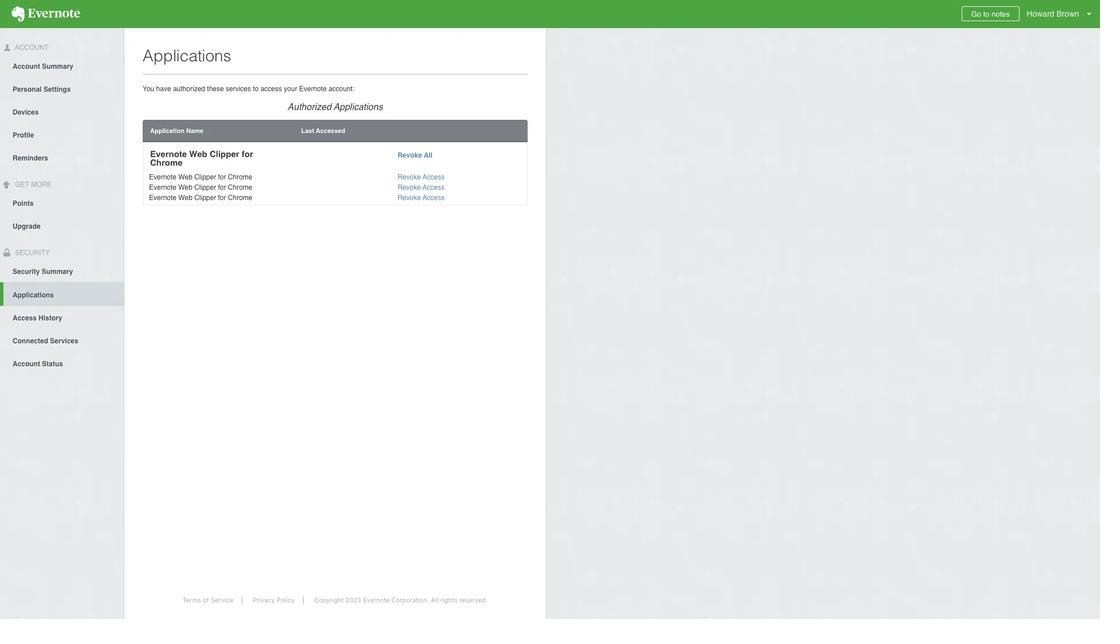 Task type: locate. For each thing, give the bounding box(es) containing it.
0 vertical spatial all
[[424, 151, 433, 159]]

summary inside account summary link
[[42, 62, 73, 70]]

chrome
[[150, 157, 183, 167], [228, 173, 253, 181], [228, 183, 253, 191], [228, 194, 253, 202]]

revoke all
[[398, 151, 433, 159]]

account up account summary
[[13, 44, 49, 52]]

1 vertical spatial account
[[13, 62, 40, 70]]

to left access
[[253, 85, 259, 93]]

corporation.
[[392, 597, 429, 604]]

copyright 2023 evernote corporation. all rights reserved.
[[314, 597, 488, 604]]

service
[[211, 597, 233, 604]]

0 vertical spatial account
[[13, 44, 49, 52]]

2 vertical spatial applications
[[13, 291, 54, 299]]

devices
[[13, 108, 39, 116]]

summary up personal settings link
[[42, 62, 73, 70]]

applications up authorized
[[143, 46, 231, 65]]

access history link
[[0, 306, 124, 329]]

access inside 'link'
[[13, 314, 37, 322]]

1 vertical spatial security
[[13, 267, 40, 275]]

services
[[226, 85, 251, 93]]

revoke
[[398, 151, 422, 159], [398, 173, 421, 181], [398, 183, 421, 191], [398, 194, 421, 202]]

howard
[[1027, 9, 1055, 18]]

authorized
[[173, 85, 205, 93]]

summary for account summary
[[42, 62, 73, 70]]

1 vertical spatial revoke access
[[398, 183, 445, 191]]

0 vertical spatial summary
[[42, 62, 73, 70]]

applications
[[143, 46, 231, 65], [334, 101, 383, 112], [13, 291, 54, 299]]

security up security summary
[[13, 249, 50, 257]]

access
[[423, 173, 445, 181], [423, 183, 445, 191], [423, 194, 445, 202], [13, 314, 37, 322]]

for
[[242, 149, 253, 159], [218, 173, 226, 181], [218, 183, 226, 191], [218, 194, 226, 202]]

web
[[189, 149, 207, 159], [179, 173, 193, 181], [179, 183, 193, 191], [179, 194, 193, 202]]

0 vertical spatial to
[[984, 9, 990, 18]]

0 vertical spatial revoke access
[[398, 173, 445, 181]]

get
[[15, 180, 29, 189]]

name
[[186, 127, 203, 134]]

summary inside security summary link
[[42, 267, 73, 275]]

3 revoke from the top
[[398, 183, 421, 191]]

security summary
[[13, 267, 73, 275]]

personal
[[13, 85, 42, 93]]

applications inside 'link'
[[13, 291, 54, 299]]

0 horizontal spatial to
[[253, 85, 259, 93]]

summary
[[42, 62, 73, 70], [42, 267, 73, 275]]

authorized
[[288, 101, 332, 112]]

evernote
[[299, 85, 327, 93], [150, 149, 187, 159], [149, 173, 177, 181], [149, 183, 177, 191], [149, 194, 177, 202], [363, 597, 390, 604]]

to
[[984, 9, 990, 18], [253, 85, 259, 93]]

clipper
[[210, 149, 239, 159], [194, 173, 216, 181], [194, 183, 216, 191], [194, 194, 216, 202]]

account
[[13, 44, 49, 52], [13, 62, 40, 70], [13, 360, 40, 368]]

account for account status
[[13, 360, 40, 368]]

0 vertical spatial revoke access link
[[398, 173, 445, 181]]

account inside "link"
[[13, 360, 40, 368]]

account down connected
[[13, 360, 40, 368]]

evernote web clipper for chrome
[[150, 149, 253, 167], [149, 173, 253, 181], [149, 183, 253, 191], [149, 194, 253, 202]]

1 vertical spatial all
[[431, 597, 439, 604]]

security for security
[[13, 249, 50, 257]]

points
[[13, 199, 34, 207]]

summary up applications 'link'
[[42, 267, 73, 275]]

account summary
[[13, 62, 73, 70]]

account up personal
[[13, 62, 40, 70]]

of
[[203, 597, 209, 604]]

account status
[[13, 360, 63, 368]]

get more
[[13, 180, 52, 189]]

revoke access link
[[398, 173, 445, 181], [398, 183, 445, 191], [398, 194, 445, 202]]

settings
[[44, 85, 71, 93]]

3 revoke access link from the top
[[398, 194, 445, 202]]

rights
[[441, 597, 458, 604]]

evernote image
[[0, 6, 92, 22]]

privacy policy link
[[244, 597, 304, 604]]

account:
[[329, 85, 355, 93]]

security up applications 'link'
[[13, 267, 40, 275]]

2 vertical spatial revoke access
[[398, 194, 445, 202]]

1 vertical spatial summary
[[42, 267, 73, 275]]

you have authorized these services to access your evernote account:
[[143, 85, 355, 93]]

0 horizontal spatial applications
[[13, 291, 54, 299]]

you
[[143, 85, 154, 93]]

3 revoke access from the top
[[398, 194, 445, 202]]

go
[[972, 9, 982, 18]]

status
[[42, 360, 63, 368]]

2 revoke access link from the top
[[398, 183, 445, 191]]

applications up access history
[[13, 291, 54, 299]]

to right go
[[984, 9, 990, 18]]

2 horizontal spatial applications
[[334, 101, 383, 112]]

security
[[13, 249, 50, 257], [13, 267, 40, 275]]

0 vertical spatial applications
[[143, 46, 231, 65]]

applications down 'account:'
[[334, 101, 383, 112]]

authorized applications
[[288, 101, 383, 112]]

account status link
[[0, 352, 124, 375]]

copyright
[[314, 597, 344, 604]]

chrome for 3rd the revoke access link from the top
[[228, 194, 253, 202]]

1 horizontal spatial to
[[984, 9, 990, 18]]

revoke all link
[[398, 151, 433, 159]]

upgrade link
[[0, 214, 124, 237]]

1 revoke from the top
[[398, 151, 422, 159]]

all
[[424, 151, 433, 159], [431, 597, 439, 604]]

accessed
[[316, 127, 345, 134]]

2 vertical spatial account
[[13, 360, 40, 368]]

last
[[301, 127, 314, 134]]

revoke access
[[398, 173, 445, 181], [398, 183, 445, 191], [398, 194, 445, 202]]

2023
[[346, 597, 361, 604]]

2 vertical spatial revoke access link
[[398, 194, 445, 202]]

evernote link
[[0, 0, 92, 28]]

howard brown link
[[1024, 0, 1101, 28]]

points link
[[0, 191, 124, 214]]

0 vertical spatial security
[[13, 249, 50, 257]]

your
[[284, 85, 297, 93]]

account for account summary
[[13, 62, 40, 70]]

1 vertical spatial revoke access link
[[398, 183, 445, 191]]



Task type: describe. For each thing, give the bounding box(es) containing it.
1 vertical spatial applications
[[334, 101, 383, 112]]

connected services link
[[0, 329, 124, 352]]

account for account
[[13, 44, 49, 52]]

services
[[50, 337, 78, 345]]

privacy
[[253, 597, 275, 604]]

1 revoke access link from the top
[[398, 173, 445, 181]]

chrome for 1st the revoke access link
[[228, 173, 253, 181]]

profile
[[13, 131, 34, 139]]

more
[[31, 180, 52, 189]]

applications link
[[3, 282, 124, 306]]

brown
[[1057, 9, 1080, 18]]

security for security summary
[[13, 267, 40, 275]]

access history
[[13, 314, 62, 322]]

go to notes link
[[962, 6, 1020, 21]]

1 vertical spatial to
[[253, 85, 259, 93]]

notes
[[992, 9, 1010, 18]]

summary for security summary
[[42, 267, 73, 275]]

policy
[[277, 597, 295, 604]]

terms of service
[[183, 597, 233, 604]]

howard brown
[[1027, 9, 1080, 18]]

these
[[207, 85, 224, 93]]

account summary link
[[0, 54, 124, 77]]

application name
[[150, 127, 203, 134]]

profile link
[[0, 123, 124, 146]]

connected
[[13, 337, 48, 345]]

security summary link
[[0, 259, 124, 282]]

access
[[261, 85, 282, 93]]

personal settings link
[[0, 77, 124, 100]]

privacy policy
[[253, 597, 295, 604]]

devices link
[[0, 100, 124, 123]]

have
[[156, 85, 171, 93]]

reserved.
[[460, 597, 488, 604]]

4 revoke from the top
[[398, 194, 421, 202]]

last accessed
[[301, 127, 345, 134]]

1 horizontal spatial applications
[[143, 46, 231, 65]]

reminders
[[13, 154, 48, 162]]

terms of service link
[[174, 597, 243, 604]]

history
[[39, 314, 62, 322]]

chrome for 2nd the revoke access link
[[228, 183, 253, 191]]

personal settings
[[13, 85, 71, 93]]

go to notes
[[972, 9, 1010, 18]]

terms
[[183, 597, 201, 604]]

connected services
[[13, 337, 78, 345]]

upgrade
[[13, 222, 41, 230]]

2 revoke access from the top
[[398, 183, 445, 191]]

2 revoke from the top
[[398, 173, 421, 181]]

1 revoke access from the top
[[398, 173, 445, 181]]

reminders link
[[0, 146, 124, 169]]

application
[[150, 127, 185, 134]]



Task type: vqa. For each thing, say whether or not it's contained in the screenshot.
Sort options field
no



